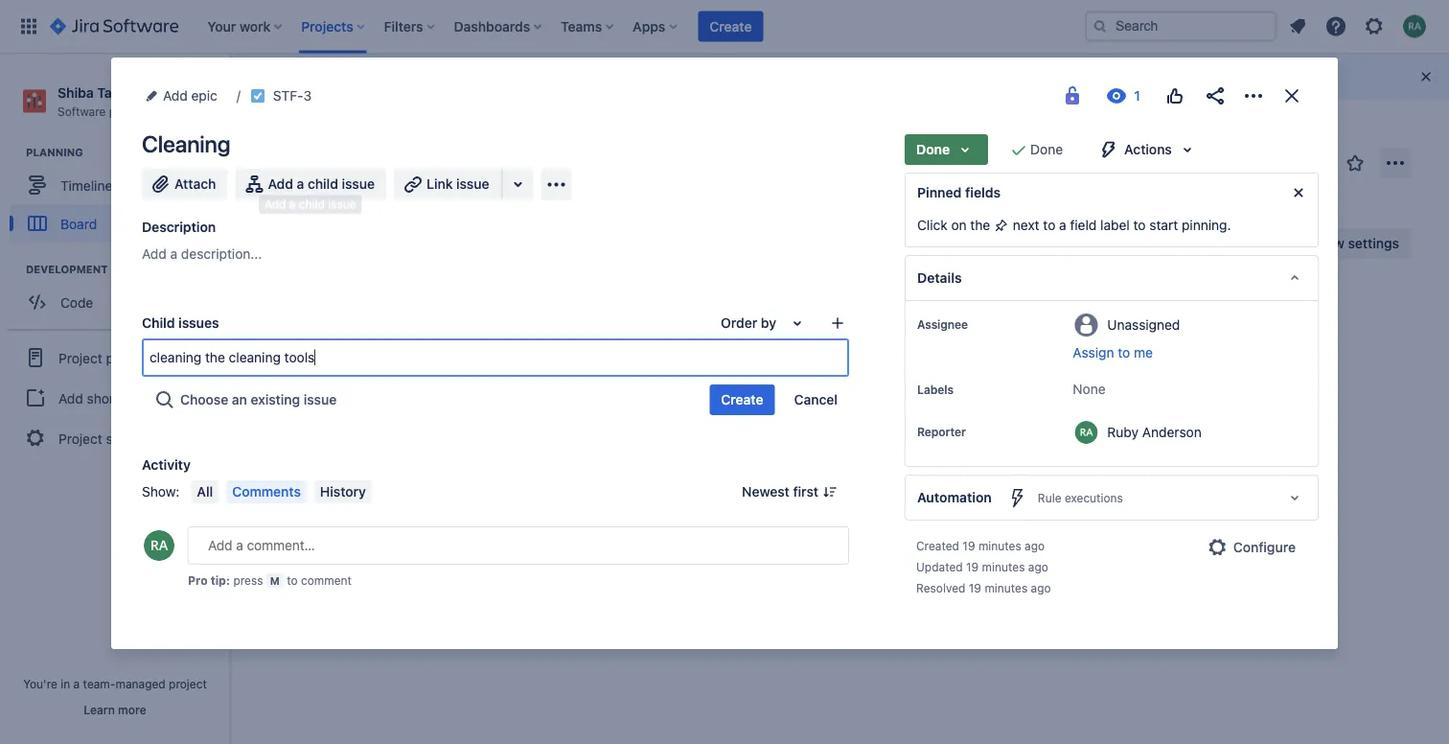 Task type: locate. For each thing, give the bounding box(es) containing it.
3
[[304, 88, 312, 104], [876, 395, 883, 408]]

anderson
[[1143, 424, 1202, 440]]

project down the "task"
[[109, 104, 147, 118]]

project down add shortcut
[[58, 430, 102, 446]]

comments button
[[226, 480, 307, 503]]

0 horizontal spatial done
[[824, 309, 857, 323]]

task image left stf-1 link
[[285, 394, 300, 409]]

newest first button
[[731, 480, 849, 503]]

1 horizontal spatial by
[[927, 237, 941, 249]]

the
[[971, 217, 991, 233]]

project
[[58, 350, 102, 366], [58, 430, 102, 446]]

menu bar containing all
[[187, 480, 376, 503]]

actions button
[[1086, 134, 1211, 165]]

shiba
[[58, 84, 94, 100]]

m
[[270, 574, 280, 587]]

all
[[197, 484, 213, 500]]

create inside primary element
[[710, 18, 752, 34]]

child inside button
[[308, 176, 338, 192]]

a
[[297, 176, 304, 192], [289, 197, 296, 210], [1060, 217, 1067, 233], [170, 246, 178, 262], [73, 677, 80, 690]]

created 19 minutes ago updated 19 minutes ago resolved 19 minutes ago
[[917, 539, 1051, 594]]

to left me
[[1118, 345, 1131, 361]]

0 horizontal spatial project
[[109, 104, 147, 118]]

stf-3 link up stf
[[273, 84, 312, 107]]

2 horizontal spatial done
[[1031, 141, 1063, 157]]

done right order by popup button
[[824, 309, 857, 323]]

shiba task force software project
[[58, 84, 166, 118]]

project
[[109, 104, 147, 118], [169, 677, 207, 690]]

1 vertical spatial 3
[[876, 395, 883, 408]]

labels
[[918, 383, 954, 396]]

add down stf
[[265, 197, 286, 210]]

to up "work"
[[1134, 217, 1146, 233]]

order
[[721, 315, 758, 331]]

assign
[[1073, 345, 1115, 361]]

issue right link
[[457, 176, 490, 192]]

software
[[58, 104, 106, 118]]

1 vertical spatial by
[[761, 315, 777, 331]]

project right managed
[[169, 677, 207, 690]]

19 right created
[[963, 539, 976, 552]]

1 vertical spatial minutes
[[982, 560, 1025, 573]]

stf- left copy link to issue icon
[[273, 88, 304, 104]]

to right next at the right of the page
[[1044, 217, 1056, 233]]

1 vertical spatial in
[[61, 677, 70, 690]]

child up add a child issue tooltip
[[308, 176, 338, 192]]

issue
[[342, 176, 375, 192], [457, 176, 490, 192], [328, 197, 356, 210], [304, 392, 337, 407]]

minutes right updated
[[982, 560, 1025, 573]]

add down description
[[142, 246, 167, 262]]

task image
[[250, 88, 265, 104], [285, 394, 300, 409]]

a up add a child issue tooltip
[[297, 176, 304, 192]]

1 horizontal spatial task image
[[285, 394, 300, 409]]

dismiss image
[[1419, 69, 1434, 84]]

done
[[917, 141, 950, 157], [1031, 141, 1063, 157], [824, 309, 857, 323]]

0 horizontal spatial cleaning
[[142, 130, 230, 157]]

0 vertical spatial 3
[[304, 88, 312, 104]]

done up pinned
[[917, 141, 950, 157]]

2 project from the top
[[58, 430, 102, 446]]

project settings link
[[8, 417, 222, 459]]

add left shortcut at left
[[58, 390, 83, 406]]

group containing project pages
[[8, 329, 222, 465]]

share image
[[1204, 84, 1227, 107]]

issue down go to sko!
[[304, 392, 337, 407]]

0 vertical spatial by
[[927, 237, 941, 249]]

add a child issue up add a child issue tooltip
[[268, 176, 375, 192]]

stf-3 right task icon
[[849, 395, 883, 408]]

actions image
[[1243, 84, 1266, 107]]

stf-1
[[308, 395, 341, 408]]

0 vertical spatial project
[[109, 104, 147, 118]]

start
[[1150, 217, 1179, 233]]

0 vertical spatial project
[[58, 350, 102, 366]]

add a description...
[[142, 246, 262, 262]]

reporter
[[918, 425, 966, 438]]

shortcut
[[87, 390, 139, 406]]

history
[[320, 484, 366, 500]]

create column image
[[1083, 297, 1106, 320]]

1 vertical spatial project
[[169, 677, 207, 690]]

rule executions
[[1038, 491, 1124, 504]]

work
[[1121, 235, 1152, 251]]

3 inside cleaning 'dialog'
[[304, 88, 312, 104]]

link issue
[[427, 176, 490, 192]]

you're
[[23, 677, 57, 690]]

to inside button
[[1118, 345, 1131, 361]]

1 vertical spatial child
[[299, 197, 325, 210]]

add inside add epic popup button
[[163, 88, 188, 104]]

import work
[[1075, 235, 1152, 251]]

task image right 'epic'
[[250, 88, 265, 104]]

minutes right created
[[979, 539, 1022, 552]]

hide message image
[[1288, 181, 1311, 204]]

choose
[[180, 392, 228, 407]]

group
[[887, 237, 924, 249]]

labels pin to top. only you can see pinned fields. image
[[958, 382, 973, 397]]

rule
[[1038, 491, 1062, 504]]

to
[[1044, 217, 1056, 233], [1134, 217, 1146, 233], [1118, 345, 1131, 361], [306, 358, 318, 374], [287, 573, 298, 587]]

managed
[[115, 677, 166, 690]]

3 up stf board
[[304, 88, 312, 104]]

19 right updated
[[967, 560, 979, 573]]

stf-3 for the rightmost stf-3 link
[[849, 395, 883, 408]]

add app image
[[545, 173, 568, 196]]

sko!
[[322, 358, 353, 374]]

stf-3 up stf
[[273, 88, 312, 104]]

1 horizontal spatial 3
[[876, 395, 883, 408]]

fields
[[966, 185, 1001, 200]]

done image
[[1008, 138, 1031, 161]]

3 right task icon
[[876, 395, 883, 408]]

stf-3 link right task icon
[[849, 393, 883, 410]]

1 horizontal spatial stf-
[[308, 395, 335, 408]]

0 horizontal spatial task image
[[250, 88, 265, 104]]

you're in a team-managed project
[[23, 677, 207, 690]]

19 right resolved
[[969, 581, 982, 594]]

column
[[1138, 69, 1184, 84]]

0 horizontal spatial stf-3 link
[[273, 84, 312, 107]]

assignee
[[918, 317, 968, 331]]

1 vertical spatial stf-3 link
[[849, 393, 883, 410]]

stf- right task icon
[[849, 395, 876, 408]]

executions
[[1065, 491, 1124, 504]]

team-
[[83, 677, 115, 690]]

1 vertical spatial task image
[[285, 394, 300, 409]]

1 vertical spatial project
[[58, 430, 102, 446]]

0 vertical spatial create button
[[698, 11, 764, 42]]

0 horizontal spatial stf-3
[[273, 88, 312, 104]]

next to a field label to start pinning.
[[1010, 217, 1232, 233]]

0 horizontal spatial by
[[761, 315, 777, 331]]

create inside cleaning 'dialog'
[[721, 392, 764, 407]]

1 vertical spatial create
[[721, 392, 764, 407]]

1 vertical spatial stf-3
[[849, 395, 883, 408]]

add left 'epic'
[[163, 88, 188, 104]]

minutes right resolved
[[985, 581, 1028, 594]]

0 vertical spatial create
[[710, 18, 752, 34]]

cleaning dialog
[[111, 58, 1338, 649]]

timeline link
[[10, 166, 221, 204]]

add a child issue
[[268, 176, 375, 192], [265, 197, 356, 210]]

menu bar
[[187, 480, 376, 503]]

0 vertical spatial ago
[[1025, 539, 1045, 552]]

1 horizontal spatial done
[[917, 141, 950, 157]]

in right is on the left
[[638, 358, 649, 374]]

Add a comment… field
[[188, 526, 849, 565]]

automations menu button icon image
[[1312, 151, 1335, 174]]

unassigned
[[1108, 316, 1181, 332]]

0 vertical spatial cleaning
[[142, 130, 230, 157]]

1
[[335, 395, 341, 408]]

project up add shortcut
[[58, 350, 102, 366]]

vote options: no one has voted for this issue yet. image
[[1164, 84, 1187, 107]]

0 vertical spatial add a child issue
[[268, 176, 375, 192]]

0 vertical spatial child
[[308, 176, 338, 192]]

assign to me button
[[1073, 343, 1299, 362]]

child issues
[[142, 315, 219, 331]]

history button
[[314, 480, 372, 503]]

pinning.
[[1182, 217, 1232, 233]]

project inside shiba task force software project
[[109, 104, 147, 118]]

cleaning
[[142, 130, 230, 157], [826, 358, 880, 374]]

1 horizontal spatial cleaning
[[826, 358, 880, 374]]

done down view
[[1031, 141, 1063, 157]]

create button
[[698, 11, 764, 42], [710, 384, 775, 415]]

details element
[[905, 255, 1319, 301]]

profile image of ruby anderson image
[[144, 530, 175, 561]]

2 horizontal spatial stf-
[[849, 395, 876, 408]]

to right go
[[306, 358, 318, 374]]

add up add a child issue tooltip
[[268, 176, 293, 192]]

by right order
[[761, 315, 777, 331]]

by for order by
[[761, 315, 777, 331]]

link
[[427, 176, 453, 192]]

assign to me
[[1073, 345, 1153, 361]]

planning
[[26, 146, 83, 159]]

order by button
[[710, 308, 821, 338]]

1 vertical spatial create button
[[710, 384, 775, 415]]

issue down board
[[328, 197, 356, 210]]

in
[[638, 358, 649, 374], [61, 677, 70, 690]]

progress
[[653, 358, 707, 374]]

0 horizontal spatial 3
[[304, 88, 312, 104]]

Child issues field
[[144, 340, 848, 375]]

0 horizontal spatial stf-
[[273, 88, 304, 104]]

add a child issue down stf board
[[265, 197, 356, 210]]

menu bar inside cleaning 'dialog'
[[187, 480, 376, 503]]

cleaning up task icon
[[826, 358, 880, 374]]

resolved
[[917, 581, 966, 594]]

1 horizontal spatial project
[[169, 677, 207, 690]]

a left field
[[1060, 217, 1067, 233]]

1 horizontal spatial in
[[638, 358, 649, 374]]

planning group
[[10, 145, 229, 249]]

board
[[60, 216, 97, 231]]

1 horizontal spatial stf-3
[[849, 395, 883, 408]]

task image
[[826, 394, 841, 409]]

development group
[[10, 262, 229, 327]]

1 project from the top
[[58, 350, 102, 366]]

stf-3 inside cleaning 'dialog'
[[273, 88, 312, 104]]

choose an existing issue button
[[142, 384, 348, 415]]

to for a
[[1044, 217, 1056, 233]]

automation
[[918, 489, 992, 505]]

add
[[163, 88, 188, 104], [268, 176, 293, 192], [265, 197, 286, 210], [142, 246, 167, 262], [58, 390, 83, 406]]

assignee pin to top. only you can see pinned fields. image
[[972, 316, 987, 332]]

add epic button
[[142, 84, 223, 107]]

project pages link
[[8, 337, 222, 379]]

1 vertical spatial add a child issue
[[265, 197, 356, 210]]

by down click
[[927, 237, 941, 249]]

jira software image
[[50, 15, 179, 38], [50, 15, 179, 38]]

a down stf
[[289, 197, 296, 210]]

cleaning up attach button at the top left
[[142, 130, 230, 157]]

view popular column setups button
[[1013, 61, 1242, 92]]

learn
[[84, 703, 115, 716]]

group
[[8, 329, 222, 465]]

stf- down go to sko!
[[308, 395, 335, 408]]

stf-3
[[273, 88, 312, 104], [849, 395, 883, 408]]

go to sko!
[[285, 358, 353, 374]]

0 vertical spatial stf-3
[[273, 88, 312, 104]]

3 for topmost stf-3 link
[[304, 88, 312, 104]]

done inside dropdown button
[[917, 141, 950, 157]]

by inside popup button
[[761, 315, 777, 331]]

child down stf board
[[299, 197, 325, 210]]

in right you're
[[61, 677, 70, 690]]

issue up add a child issue tooltip
[[342, 176, 375, 192]]

to for me
[[1118, 345, 1131, 361]]



Task type: describe. For each thing, give the bounding box(es) containing it.
click on the
[[918, 217, 994, 233]]

create banner
[[0, 0, 1450, 54]]

choose an existing issue
[[180, 392, 337, 407]]

pinned
[[918, 185, 962, 200]]

3 for the rightmost stf-3 link
[[876, 395, 883, 408]]

board
[[315, 163, 373, 190]]

cleaning inside 'dialog'
[[142, 130, 230, 157]]

a inside button
[[297, 176, 304, 192]]

code link
[[10, 283, 221, 321]]

tip:
[[211, 573, 230, 587]]

0 vertical spatial in
[[638, 358, 649, 374]]

stf-3 for topmost stf-3 link
[[273, 88, 312, 104]]

press
[[233, 573, 263, 587]]

existing
[[251, 392, 300, 407]]

child inside tooltip
[[299, 197, 325, 210]]

1 vertical spatial cleaning
[[826, 358, 880, 374]]

cancel
[[794, 392, 838, 407]]

add shortcut button
[[8, 379, 222, 417]]

attach
[[175, 176, 216, 192]]

label
[[1101, 217, 1130, 233]]

by for group by
[[927, 237, 941, 249]]

cancel button
[[783, 384, 849, 415]]

2 vertical spatial ago
[[1031, 581, 1051, 594]]

add inside add a child issue button
[[268, 176, 293, 192]]

everything
[[555, 358, 621, 374]]

stf- inside cleaning 'dialog'
[[273, 88, 304, 104]]

add shortcut
[[58, 390, 139, 406]]

pinned fields
[[918, 185, 1001, 200]]

is
[[625, 358, 635, 374]]

popular
[[1086, 69, 1134, 84]]

none
[[1073, 381, 1106, 397]]

1 vertical spatial 19
[[967, 560, 979, 573]]

configure
[[1234, 539, 1296, 555]]

insights image
[[1180, 232, 1203, 255]]

create button inside primary element
[[698, 11, 764, 42]]

import image
[[1049, 232, 1072, 255]]

order by
[[721, 315, 777, 331]]

add epic
[[163, 88, 217, 104]]

search image
[[1093, 19, 1108, 34]]

view popular column setups
[[1051, 69, 1231, 84]]

code
[[60, 294, 93, 310]]

to right m
[[287, 573, 298, 587]]

add a child issue button
[[235, 169, 386, 199]]

epic
[[191, 88, 217, 104]]

pro tip: press m to comment
[[188, 573, 352, 587]]

ruby anderson
[[1108, 424, 1202, 440]]

child
[[142, 315, 175, 331]]

a left team-
[[73, 677, 80, 690]]

copy link to issue image
[[308, 87, 323, 103]]

to for sko!
[[306, 358, 318, 374]]

setups
[[1188, 69, 1231, 84]]

issue inside tooltip
[[328, 197, 356, 210]]

comments
[[232, 484, 301, 500]]

learn more button
[[84, 702, 146, 717]]

add a child issue inside tooltip
[[265, 197, 356, 210]]

an
[[232, 392, 247, 407]]

Search field
[[1085, 11, 1277, 42]]

newest first
[[742, 484, 819, 500]]

link web pages and more image
[[507, 173, 530, 196]]

project for project settings
[[58, 430, 102, 446]]

on
[[952, 217, 967, 233]]

link issue button
[[394, 169, 503, 199]]

ruby
[[1108, 424, 1139, 440]]

0 vertical spatial 19
[[963, 539, 976, 552]]

add a child issue tooltip
[[259, 195, 362, 213]]

description...
[[181, 246, 262, 262]]

task
[[97, 84, 127, 100]]

created
[[917, 539, 960, 552]]

0 horizontal spatial in
[[61, 677, 70, 690]]

force
[[130, 84, 166, 100]]

settings
[[106, 430, 156, 446]]

2 vertical spatial minutes
[[985, 581, 1028, 594]]

stf- for go to sko!
[[308, 395, 335, 408]]

star stf board image
[[1344, 151, 1367, 175]]

primary element
[[12, 0, 1085, 53]]

import
[[1075, 235, 1117, 251]]

pro
[[188, 573, 208, 587]]

0 vertical spatial task image
[[250, 88, 265, 104]]

done button
[[905, 134, 989, 165]]

add inside add a child issue tooltip
[[265, 197, 286, 210]]

pages
[[106, 350, 144, 366]]

project settings
[[58, 430, 156, 446]]

1 horizontal spatial stf-3 link
[[849, 393, 883, 410]]

group by
[[887, 237, 941, 249]]

activity
[[142, 457, 191, 473]]

all button
[[191, 480, 219, 503]]

learn more
[[84, 703, 146, 716]]

create for bottommost create button
[[721, 392, 764, 407]]

everything is in progress
[[555, 358, 707, 374]]

automation element
[[905, 475, 1319, 521]]

more
[[118, 703, 146, 716]]

2 vertical spatial 19
[[969, 581, 982, 594]]

create child image
[[830, 315, 846, 331]]

a inside tooltip
[[289, 197, 296, 210]]

add inside add shortcut button
[[58, 390, 83, 406]]

development
[[26, 263, 108, 276]]

a down description
[[170, 246, 178, 262]]

unassigned image
[[756, 390, 780, 413]]

description
[[142, 219, 216, 235]]

stf
[[270, 163, 310, 190]]

1 vertical spatial ago
[[1029, 560, 1049, 573]]

insights button
[[1168, 228, 1268, 259]]

close image
[[1281, 84, 1304, 107]]

next
[[1013, 217, 1040, 233]]

actions
[[1125, 141, 1172, 157]]

issue inside 'button'
[[304, 392, 337, 407]]

stf- for cleaning
[[849, 395, 876, 408]]

project for project pages
[[58, 350, 102, 366]]

add a child issue inside button
[[268, 176, 375, 192]]

comment
[[301, 573, 352, 587]]

first
[[793, 484, 819, 500]]

0 vertical spatial stf-3 link
[[273, 84, 312, 107]]

newest first image
[[823, 484, 838, 500]]

create for create button in the primary element
[[710, 18, 752, 34]]

0 vertical spatial minutes
[[979, 539, 1022, 552]]

click
[[918, 217, 948, 233]]

timeline
[[60, 177, 113, 193]]



Task type: vqa. For each thing, say whether or not it's contained in the screenshot.
Pie
no



